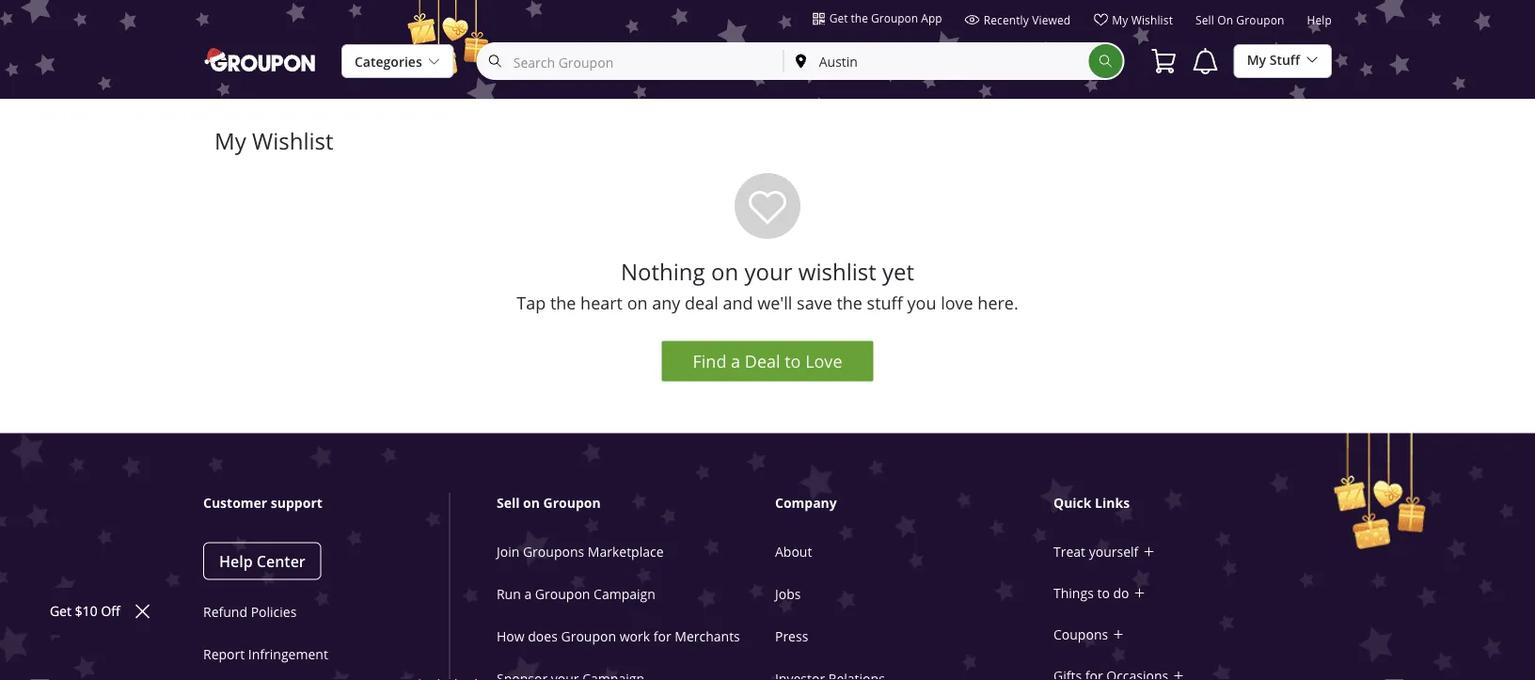 Task type: locate. For each thing, give the bounding box(es) containing it.
1 horizontal spatial wishlist
[[1132, 12, 1173, 27]]

0 vertical spatial sell
[[1196, 13, 1215, 28]]

1 horizontal spatial my wishlist
[[1113, 12, 1173, 27]]

deal
[[745, 350, 781, 373]]

on up groupons
[[523, 494, 540, 512]]

your
[[745, 257, 793, 287]]

merchants
[[675, 628, 740, 646]]

refund
[[203, 604, 248, 621]]

to right deal
[[785, 350, 801, 373]]

help for help center
[[219, 551, 253, 572]]

sell on groupon up groupons
[[497, 494, 601, 512]]

love
[[941, 292, 974, 314]]

2 vertical spatial my
[[215, 126, 246, 156]]

on
[[1218, 13, 1234, 28], [711, 257, 739, 287], [627, 292, 648, 314], [523, 494, 540, 512]]

press link
[[775, 628, 809, 646]]

help left 'center'
[[219, 551, 253, 572]]

my wishlist
[[1113, 12, 1173, 27], [215, 126, 334, 156]]

help inside help center link
[[219, 551, 253, 572]]

things to do
[[1054, 584, 1130, 602]]

1 horizontal spatial help
[[1308, 13, 1332, 28]]

jobs link
[[775, 586, 801, 603]]

here.
[[978, 292, 1019, 314]]

my left the 'stuff'
[[1247, 51, 1267, 69]]

stuff
[[867, 292, 903, 314]]

0 horizontal spatial my
[[215, 126, 246, 156]]

0 horizontal spatial sell on groupon
[[497, 494, 601, 512]]

sell on groupon for sell on groupon link
[[1196, 13, 1285, 28]]

sell on groupon up my stuff
[[1196, 13, 1285, 28]]

0 vertical spatial sell on groupon
[[1196, 13, 1285, 28]]

categories button
[[342, 44, 454, 79]]

a
[[731, 350, 741, 373], [525, 586, 532, 603]]

wishlist left sell on groupon link
[[1132, 12, 1173, 27]]

find a deal to love link
[[662, 341, 874, 382]]

1 horizontal spatial sell
[[1196, 13, 1215, 28]]

about
[[775, 544, 812, 561]]

groupon inside button
[[871, 10, 919, 25]]

my wishlist inside my wishlist link
[[1113, 12, 1173, 27]]

a right find at the bottom left
[[731, 350, 741, 373]]

1 vertical spatial help
[[219, 551, 253, 572]]

get the groupon app button
[[813, 9, 943, 26]]

sell up join
[[497, 494, 520, 512]]

my wishlist up search icon in the right of the page
[[1113, 12, 1173, 27]]

wishlist
[[1132, 12, 1173, 27], [252, 126, 334, 156]]

support
[[271, 494, 323, 512]]

the right tap
[[550, 292, 576, 314]]

my up search icon in the right of the page
[[1113, 12, 1129, 27]]

run
[[497, 586, 521, 603]]

1 vertical spatial sell on groupon
[[497, 494, 601, 512]]

groupon for app
[[871, 10, 919, 25]]

0 vertical spatial help
[[1308, 13, 1332, 28]]

the
[[851, 10, 868, 25], [550, 292, 576, 314], [837, 292, 863, 314]]

1 vertical spatial sell
[[497, 494, 520, 512]]

the inside the get the groupon app button
[[851, 10, 868, 25]]

to
[[785, 350, 801, 373], [1098, 584, 1110, 602]]

help for help "link" at the top of the page
[[1308, 13, 1332, 28]]

on left any
[[627, 292, 648, 314]]

my wishlist link
[[1094, 12, 1173, 35]]

0 horizontal spatial my wishlist
[[215, 126, 334, 156]]

groupon for work
[[561, 628, 616, 646]]

things
[[1054, 584, 1094, 602]]

sell on groupon
[[1196, 13, 1285, 28], [497, 494, 601, 512]]

a right run
[[525, 586, 532, 603]]

help up my stuff button
[[1308, 13, 1332, 28]]

groupon up join groupons marketplace link
[[544, 494, 601, 512]]

sell on groupon heading
[[497, 494, 779, 512]]

help link
[[1308, 13, 1332, 35]]

help
[[1308, 13, 1332, 28], [219, 551, 253, 572]]

app
[[922, 10, 943, 25]]

groupon down run a groupon campaign
[[561, 628, 616, 646]]

viewed
[[1032, 12, 1071, 27]]

wishlist
[[799, 257, 877, 287]]

any
[[652, 292, 681, 314]]

my stuff
[[1247, 51, 1300, 69]]

report infringement link
[[203, 646, 328, 663]]

quick links
[[1054, 494, 1130, 512]]

links
[[1095, 494, 1130, 512]]

groupon left app
[[871, 10, 919, 25]]

center
[[257, 551, 306, 572]]

sell on groupon inside sell on groupon heading
[[497, 494, 601, 512]]

my wishlist down "groupon" image
[[215, 126, 334, 156]]

sell up notifications inbox image
[[1196, 13, 1215, 28]]

my
[[1113, 12, 1129, 27], [1247, 51, 1267, 69], [215, 126, 246, 156]]

join groupons marketplace
[[497, 544, 664, 561]]

0 horizontal spatial help
[[219, 551, 253, 572]]

groupon
[[871, 10, 919, 25], [1237, 13, 1285, 28], [544, 494, 601, 512], [535, 586, 590, 603], [561, 628, 616, 646]]

Search Groupon search field
[[477, 42, 1125, 80]]

deal
[[685, 292, 719, 314]]

2 horizontal spatial my
[[1247, 51, 1267, 69]]

sell inside heading
[[497, 494, 520, 512]]

1 vertical spatial my
[[1247, 51, 1267, 69]]

join groupons marketplace link
[[497, 544, 664, 561]]

1 horizontal spatial a
[[731, 350, 741, 373]]

my down "groupon" image
[[215, 126, 246, 156]]

report infringement
[[203, 646, 328, 663]]

wishlist down "groupon" image
[[252, 126, 334, 156]]

0 vertical spatial a
[[731, 350, 741, 373]]

company
[[775, 494, 837, 512]]

1 horizontal spatial to
[[1098, 584, 1110, 602]]

customer
[[203, 494, 267, 512]]

coupons
[[1054, 626, 1109, 643]]

1 vertical spatial my wishlist
[[215, 126, 334, 156]]

0 horizontal spatial wishlist
[[252, 126, 334, 156]]

the right get
[[851, 10, 868, 25]]

to left do
[[1098, 584, 1110, 602]]

groupons
[[523, 544, 585, 561]]

and
[[723, 292, 753, 314]]

0 vertical spatial my
[[1113, 12, 1129, 27]]

heart
[[581, 292, 623, 314]]

groupon up my stuff
[[1237, 13, 1285, 28]]

help center
[[219, 551, 306, 572]]

0 horizontal spatial to
[[785, 350, 801, 373]]

treat yourself
[[1054, 543, 1139, 560]]

nothing
[[621, 257, 705, 287]]

0 horizontal spatial sell
[[497, 494, 520, 512]]

sell for sell on groupon heading
[[497, 494, 520, 512]]

1 horizontal spatial my
[[1113, 12, 1129, 27]]

sell
[[1196, 13, 1215, 28], [497, 494, 520, 512]]

0 vertical spatial my wishlist
[[1113, 12, 1173, 27]]

1 horizontal spatial sell on groupon
[[1196, 13, 1285, 28]]

groupon down groupons
[[535, 586, 590, 603]]

groupon inside heading
[[544, 494, 601, 512]]

0 horizontal spatial a
[[525, 586, 532, 603]]

a for find
[[731, 350, 741, 373]]

recently
[[984, 12, 1029, 27]]

treat
[[1054, 543, 1086, 560]]

1 vertical spatial a
[[525, 586, 532, 603]]

0 vertical spatial wishlist
[[1132, 12, 1173, 27]]



Task type: describe. For each thing, give the bounding box(es) containing it.
quick
[[1054, 494, 1092, 512]]

report
[[203, 646, 245, 663]]

how does groupon work for merchants
[[497, 628, 740, 646]]

join
[[497, 544, 520, 561]]

tap
[[517, 292, 546, 314]]

work
[[620, 628, 650, 646]]

does
[[528, 628, 558, 646]]

get
[[830, 10, 848, 25]]

groupon image
[[203, 47, 319, 73]]

help center link
[[203, 543, 322, 580]]

on up and
[[711, 257, 739, 287]]

yet
[[883, 257, 915, 287]]

on inside heading
[[523, 494, 540, 512]]

recently viewed
[[984, 12, 1071, 27]]

save
[[797, 292, 833, 314]]

customer support
[[203, 494, 323, 512]]

recently viewed link
[[965, 12, 1071, 35]]

sell for sell on groupon link
[[1196, 13, 1215, 28]]

refund policies link
[[203, 604, 297, 621]]

company heading
[[775, 494, 1058, 512]]

my inside my stuff button
[[1247, 51, 1267, 69]]

customer support heading
[[203, 494, 449, 512]]

my stuff button
[[1234, 43, 1332, 78]]

1 vertical spatial to
[[1098, 584, 1110, 602]]

policies
[[251, 604, 297, 621]]

search element
[[1089, 44, 1123, 78]]

sell on groupon link
[[1196, 13, 1285, 35]]

quick links heading
[[1054, 494, 1336, 512]]

marketplace
[[588, 544, 664, 561]]

nothing on your wishlist yet tap the heart on any deal and we'll save the stuff you love here.
[[517, 257, 1019, 314]]

yourself
[[1089, 543, 1139, 560]]

my inside my wishlist link
[[1113, 12, 1129, 27]]

campaign
[[594, 586, 656, 603]]

sell on groupon for sell on groupon heading
[[497, 494, 601, 512]]

infringement
[[248, 646, 328, 663]]

refund policies
[[203, 604, 297, 621]]

the down wishlist
[[837, 292, 863, 314]]

how does groupon work for merchants link
[[497, 628, 740, 646]]

stuff
[[1270, 51, 1300, 69]]

find
[[693, 350, 727, 373]]

run a groupon campaign
[[497, 586, 656, 603]]

about link
[[775, 544, 812, 561]]

Search Groupon search field
[[479, 44, 784, 78]]

get the groupon app
[[830, 10, 943, 25]]

we'll
[[758, 292, 793, 314]]

notifications inbox image
[[1191, 46, 1221, 76]]

how
[[497, 628, 525, 646]]

you
[[908, 292, 937, 314]]

press
[[775, 628, 809, 646]]

find a deal to love
[[693, 350, 843, 373]]

categories
[[355, 53, 422, 71]]

for
[[654, 628, 672, 646]]

love
[[806, 350, 843, 373]]

on up notifications inbox image
[[1218, 13, 1234, 28]]

do
[[1114, 584, 1130, 602]]

0 vertical spatial to
[[785, 350, 801, 373]]

search image
[[1099, 54, 1114, 69]]

groupon for campaign
[[535, 586, 590, 603]]

1 vertical spatial wishlist
[[252, 126, 334, 156]]

run a groupon campaign link
[[497, 586, 656, 603]]

jobs
[[775, 586, 801, 603]]

a for run
[[525, 586, 532, 603]]

Austin search field
[[785, 44, 1089, 78]]



Task type: vqa. For each thing, say whether or not it's contained in the screenshot.
Run's a
yes



